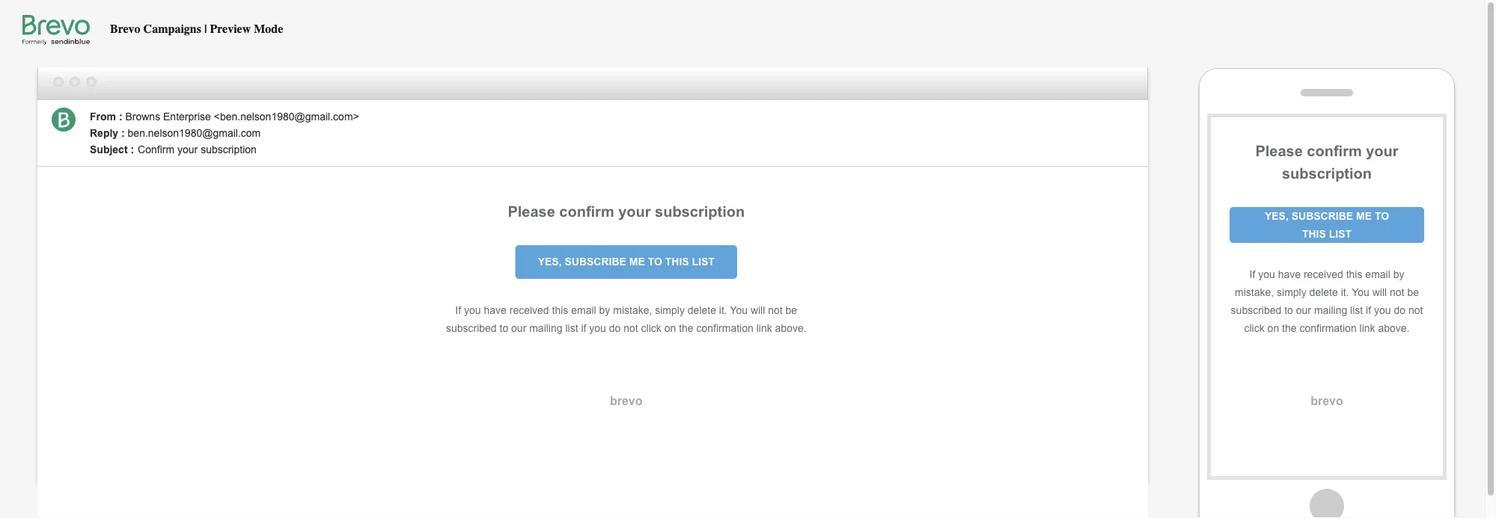 Task type: vqa. For each thing, say whether or not it's contained in the screenshot.
bottommost "Contact"
no



Task type: describe. For each thing, give the bounding box(es) containing it.
mode
[[254, 22, 283, 36]]

subscription
[[201, 144, 257, 155]]

brevo campaigns  | preview mode
[[110, 22, 283, 36]]

brevo campaigns  | preview mode link
[[15, 15, 288, 54]]

reply
[[90, 127, 118, 139]]

0 vertical spatial ben.nelson1980@gmail.com
[[220, 111, 353, 122]]

<
[[214, 111, 220, 122]]

browns
[[125, 111, 160, 122]]

enterprise
[[163, 111, 211, 122]]

1 vertical spatial ben.nelson1980@gmail.com
[[128, 127, 261, 139]]

from
[[90, 111, 116, 122]]



Task type: locate. For each thing, give the bounding box(es) containing it.
1 vertical spatial :
[[121, 127, 125, 139]]

confirm
[[138, 144, 174, 155]]

ben.nelson1980@gmail.com
[[220, 111, 353, 122], [128, 127, 261, 139]]

brevo
[[110, 22, 140, 36]]

from : browns enterprise < ben.nelson1980@gmail.com > reply : ben.nelson1980@gmail.com subject : confirm your subscription
[[90, 111, 359, 155]]

your
[[177, 144, 198, 155]]

: right subject
[[131, 144, 134, 155]]

0 vertical spatial :
[[119, 111, 122, 122]]

: right reply
[[121, 127, 125, 139]]

|
[[204, 22, 207, 36]]

subject
[[90, 144, 128, 155]]

ben.nelson1980@gmail.com up your
[[128, 127, 261, 139]]

ben.nelson1980@gmail.com up subscription
[[220, 111, 353, 122]]

preview
[[210, 22, 251, 36]]

campaigns
[[143, 22, 201, 36]]

:
[[119, 111, 122, 122], [121, 127, 125, 139], [131, 144, 134, 155]]

>
[[353, 111, 359, 122]]

2 vertical spatial :
[[131, 144, 134, 155]]

: right from
[[119, 111, 122, 122]]



